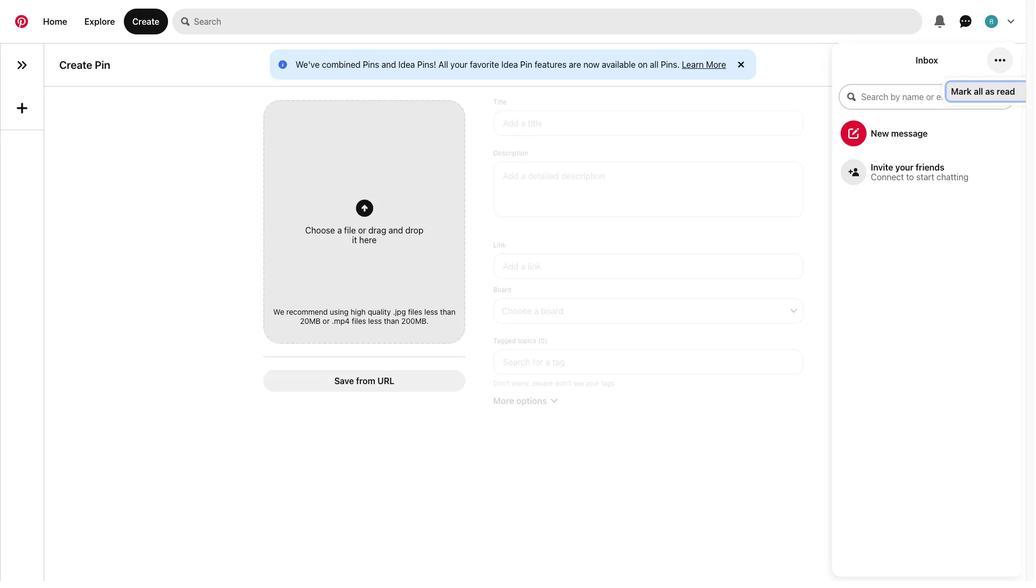 Task type: vqa. For each thing, say whether or not it's contained in the screenshot.
rightmost pin
yes



Task type: describe. For each thing, give the bounding box(es) containing it.
explore
[[84, 17, 115, 26]]

available
[[602, 60, 636, 69]]

learn more link
[[682, 60, 726, 69]]

from
[[356, 377, 375, 386]]

we've
[[296, 60, 320, 69]]

your inside 'invite your friends connect to start chatting'
[[895, 163, 914, 172]]

on
[[638, 60, 648, 69]]

search icon image
[[181, 17, 190, 26]]

choose
[[502, 307, 532, 316]]

favorite
[[470, 60, 499, 69]]

new message button
[[832, 116, 1022, 151]]

create for create
[[132, 17, 160, 26]]

don't worry, people won't see your tags
[[493, 380, 614, 388]]

see
[[573, 380, 584, 388]]

mark
[[951, 87, 972, 96]]

tags
[[601, 380, 614, 388]]

board
[[541, 307, 564, 316]]

invite
[[871, 163, 893, 172]]

Search text field
[[194, 9, 923, 34]]

mark all as read menu item
[[947, 82, 1034, 101]]

url
[[377, 377, 394, 386]]

features
[[535, 60, 567, 69]]

brad klo image
[[985, 15, 998, 28]]

and
[[382, 60, 396, 69]]

1 horizontal spatial pin
[[520, 60, 532, 69]]

info image
[[278, 60, 287, 69]]

save
[[334, 377, 354, 386]]

invite your friends connect to start chatting
[[871, 163, 969, 182]]

Tagged topics (0) text field
[[493, 350, 804, 375]]

pins!
[[417, 60, 436, 69]]

choose a board image
[[791, 308, 797, 315]]

1 idea from the left
[[398, 60, 415, 69]]

create for create pin
[[59, 59, 92, 71]]

2 idea from the left
[[501, 60, 518, 69]]

save from url
[[334, 377, 394, 386]]

to
[[906, 172, 914, 182]]

combined
[[322, 60, 361, 69]]

worry,
[[512, 380, 530, 388]]

0 horizontal spatial more
[[493, 396, 514, 406]]

create link
[[124, 9, 168, 34]]

pins.
[[661, 60, 680, 69]]

are
[[569, 60, 581, 69]]

all
[[438, 60, 448, 69]]

2 vertical spatial your
[[586, 380, 599, 388]]

(0)
[[538, 337, 547, 345]]

a
[[534, 307, 539, 316]]

won't
[[555, 380, 572, 388]]



Task type: locate. For each thing, give the bounding box(es) containing it.
choose a board
[[502, 307, 564, 316]]

save from url button
[[263, 371, 465, 392]]

0 horizontal spatial idea
[[398, 60, 415, 69]]

learn
[[682, 60, 704, 69]]

more options
[[493, 396, 547, 406]]

connect
[[871, 172, 904, 182]]

idea
[[398, 60, 415, 69], [501, 60, 518, 69]]

Contacts Search Field search field
[[839, 84, 1015, 110]]

1 horizontal spatial idea
[[501, 60, 518, 69]]

your right all
[[450, 60, 468, 69]]

board
[[493, 286, 511, 294]]

message
[[891, 129, 928, 138]]

more options button
[[491, 396, 806, 406]]

0 vertical spatial your
[[450, 60, 468, 69]]

1 horizontal spatial all
[[974, 87, 983, 96]]

0 horizontal spatial create
[[59, 59, 92, 71]]

your right "invite"
[[895, 163, 914, 172]]

create pin
[[59, 59, 110, 71]]

1 vertical spatial all
[[974, 87, 983, 96]]

create
[[132, 17, 160, 26], [59, 59, 92, 71]]

0 vertical spatial create
[[132, 17, 160, 26]]

home link
[[34, 9, 76, 34]]

chatting
[[937, 172, 969, 182]]

inbox
[[916, 55, 938, 65]]

more options arrow icon image
[[551, 398, 558, 405]]

Title text field
[[493, 110, 804, 136]]

start
[[916, 172, 934, 182]]

more down don't
[[493, 396, 514, 406]]

1 horizontal spatial create
[[132, 17, 160, 26]]

people
[[532, 380, 553, 388]]

compose new message image
[[848, 128, 859, 139]]

all right on
[[650, 60, 659, 69]]

idea right and
[[398, 60, 415, 69]]

tagged topics (0)
[[493, 337, 547, 345]]

tagged
[[493, 337, 516, 345]]

mark all as read
[[951, 87, 1015, 96]]

home
[[43, 17, 67, 26]]

explore link
[[76, 9, 124, 34]]

your right see
[[586, 380, 599, 388]]

0 horizontal spatial pin
[[95, 59, 110, 71]]

now
[[583, 60, 600, 69]]

0 vertical spatial all
[[650, 60, 659, 69]]

options
[[516, 396, 547, 406]]

your
[[450, 60, 468, 69], [895, 163, 914, 172], [586, 380, 599, 388]]

1 vertical spatial your
[[895, 163, 914, 172]]

0 horizontal spatial all
[[650, 60, 659, 69]]

choose a board button
[[493, 298, 804, 324]]

topics
[[518, 337, 536, 345]]

1 horizontal spatial your
[[586, 380, 599, 388]]

don't
[[493, 380, 510, 388]]

read
[[997, 87, 1015, 96]]

0 horizontal spatial your
[[450, 60, 468, 69]]

1 horizontal spatial more
[[706, 60, 726, 69]]

friends
[[916, 163, 945, 172]]

invite your friends image
[[848, 167, 859, 178]]

create down 'home'
[[59, 59, 92, 71]]

we've combined pins and idea pins! all your favorite idea pin features are now available on all pins. learn more
[[296, 60, 726, 69]]

link
[[493, 241, 506, 249]]

as
[[985, 87, 995, 96]]

create left the search icon
[[132, 17, 160, 26]]

all
[[650, 60, 659, 69], [974, 87, 983, 96]]

new message
[[871, 129, 928, 138]]

Link url field
[[493, 254, 804, 280]]

create pin main content
[[0, 0, 1034, 582]]

more
[[706, 60, 726, 69], [493, 396, 514, 406]]

title
[[493, 98, 507, 106]]

0 vertical spatial more
[[706, 60, 726, 69]]

description
[[493, 149, 528, 157]]

pin left features
[[520, 60, 532, 69]]

all inside menu item
[[974, 87, 983, 96]]

pins
[[363, 60, 379, 69]]

2 horizontal spatial your
[[895, 163, 914, 172]]

more right learn
[[706, 60, 726, 69]]

pin
[[95, 59, 110, 71], [520, 60, 532, 69]]

all left as
[[974, 87, 983, 96]]

1 vertical spatial create
[[59, 59, 92, 71]]

new
[[871, 129, 889, 138]]

idea right favorite
[[501, 60, 518, 69]]

1 vertical spatial more
[[493, 396, 514, 406]]

create inside main content
[[59, 59, 92, 71]]

pin down explore
[[95, 59, 110, 71]]



